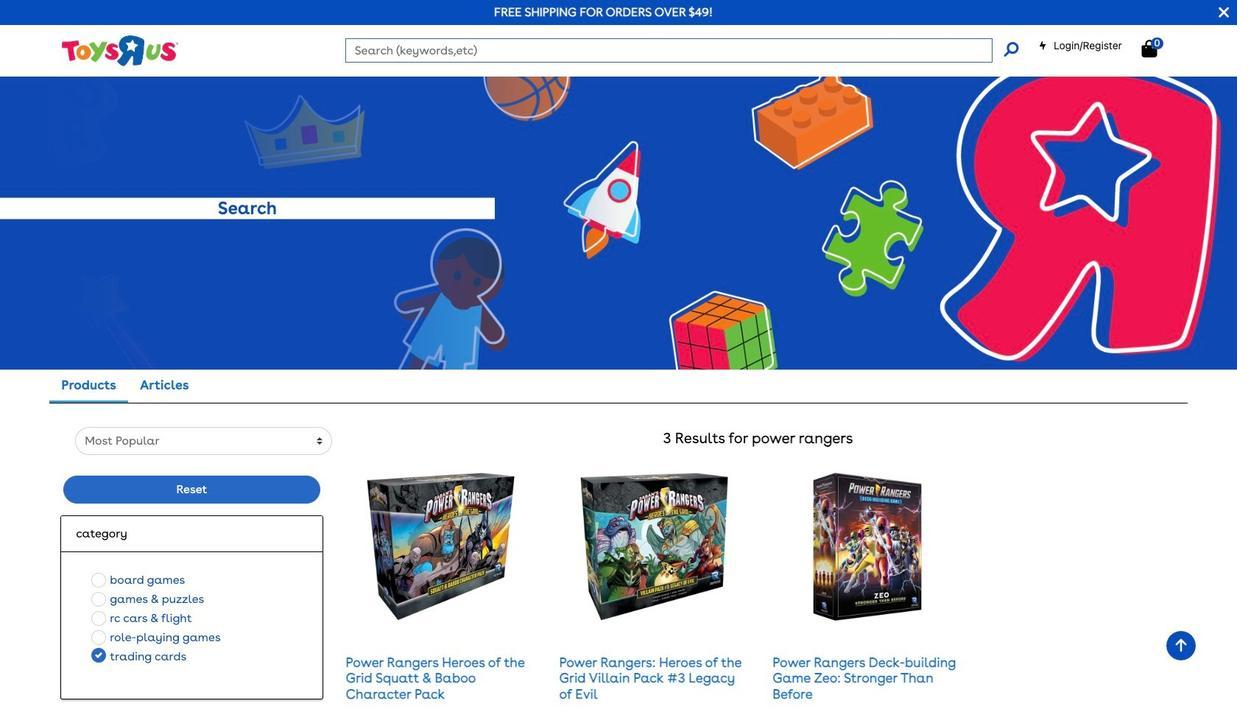 Task type: locate. For each thing, give the bounding box(es) containing it.
shopping bag image
[[1142, 40, 1158, 57]]

tab list
[[50, 370, 201, 403]]

toys r us image
[[61, 34, 178, 68]]

power rangers deck-building game zeo: stronger than before image
[[794, 473, 942, 621]]

None search field
[[345, 38, 1019, 63]]

main content
[[0, 48, 1238, 710]]

this icon serves as a link to download the essential accessibility assistive technology app for individuals with physical disabilities. it is featured as part of our commitment to diversity and inclusion. image
[[547, 15, 591, 31]]

menu bar
[[51, 0, 1238, 48]]



Task type: describe. For each thing, give the bounding box(es) containing it.
close button image
[[1220, 4, 1230, 21]]

Enter Keyword or Item No. search field
[[345, 38, 993, 63]]

power rangers: heroes of the grid villain pack #3 legacy of evil image
[[581, 473, 728, 621]]

power rangers heroes of the grid squatt & baboo character pack image
[[367, 473, 515, 621]]

category element
[[76, 525, 308, 543]]



Task type: vqa. For each thing, say whether or not it's contained in the screenshot.
Toys R Us image on the top of the page
yes



